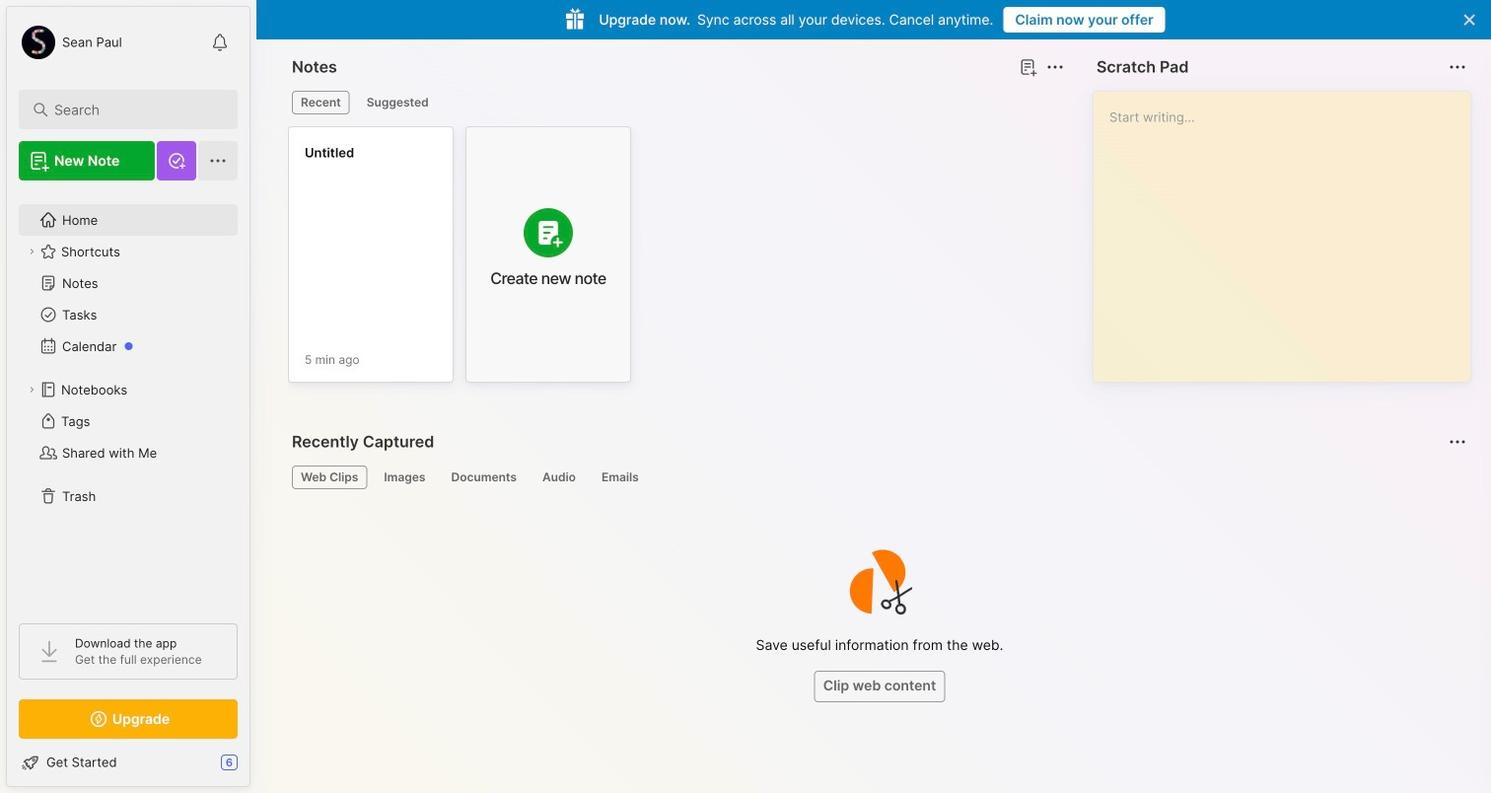 Task type: locate. For each thing, give the bounding box(es) containing it.
main element
[[0, 0, 256, 793]]

none search field inside main element
[[54, 98, 212, 121]]

tree
[[7, 192, 250, 606]]

row group
[[288, 126, 643, 395]]

0 vertical spatial tab list
[[292, 91, 1061, 114]]

tab list
[[292, 91, 1061, 114], [292, 466, 1464, 489]]

1 tab list from the top
[[292, 91, 1061, 114]]

1 vertical spatial tab list
[[292, 466, 1464, 489]]

2 tab list from the top
[[292, 466, 1464, 489]]

Search text field
[[54, 101, 212, 119]]

Account field
[[19, 23, 122, 62]]

tab
[[292, 91, 350, 114], [358, 91, 438, 114], [292, 466, 367, 489], [375, 466, 434, 489], [442, 466, 526, 489], [534, 466, 585, 489], [593, 466, 648, 489]]

more actions image
[[1044, 55, 1067, 79], [1446, 55, 1470, 79], [1446, 430, 1470, 454]]

Help and Learning task checklist field
[[7, 747, 250, 778]]

None search field
[[54, 98, 212, 121]]

More actions field
[[1042, 53, 1069, 81], [1444, 53, 1472, 81], [1444, 428, 1472, 456]]



Task type: vqa. For each thing, say whether or not it's contained in the screenshot.
Choose date to view Field
no



Task type: describe. For each thing, give the bounding box(es) containing it.
expand notebooks image
[[26, 384, 37, 396]]

Start writing… text field
[[1110, 92, 1470, 366]]

tree inside main element
[[7, 192, 250, 606]]

click to collapse image
[[249, 757, 264, 780]]



